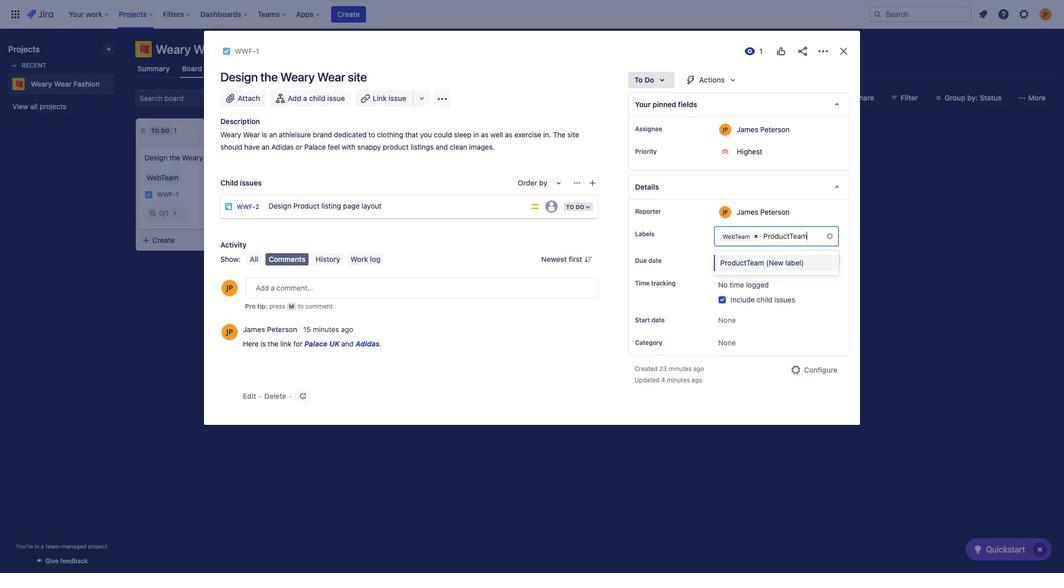 Task type: locate. For each thing, give the bounding box(es) containing it.
1 vertical spatial issues
[[774, 295, 795, 304]]

fashion up view all projects link
[[73, 79, 100, 88]]

cancel labels image
[[827, 254, 835, 262]]

james peterson image left add people image
[[241, 90, 257, 106]]

0 horizontal spatial do
[[161, 127, 170, 134]]

feedback
[[60, 557, 88, 565]]

is
[[262, 130, 267, 139], [261, 339, 266, 348]]

0 horizontal spatial in
[[35, 543, 39, 549]]

and down could
[[436, 142, 448, 151]]

1 horizontal spatial in
[[473, 130, 479, 139]]

child issues
[[220, 178, 262, 187]]

james up here
[[243, 325, 265, 334]]

1 issue from the left
[[327, 94, 345, 103]]

wwf-1 link up /
[[157, 190, 179, 199]]

2 horizontal spatial design
[[268, 202, 291, 210]]

weary
[[156, 42, 191, 56], [280, 70, 315, 84], [31, 79, 52, 88], [220, 130, 241, 139], [182, 153, 203, 162]]

0 horizontal spatial to
[[298, 302, 304, 310]]

Search field
[[869, 6, 972, 22]]

design down to do 1 on the top left of the page
[[145, 153, 167, 162]]

wear down should
[[205, 153, 222, 162]]

attach
[[238, 94, 260, 103]]

menu bar containing all
[[245, 253, 386, 265]]

to up snappy
[[369, 130, 375, 139]]

the up add people image
[[260, 70, 278, 84]]

to
[[369, 130, 375, 139], [298, 302, 304, 310]]

to do right unassigned image
[[566, 203, 584, 210]]

1 horizontal spatial design
[[220, 70, 258, 84]]

issue actions image
[[573, 179, 581, 187]]

weary wear fashion up view all projects link
[[31, 79, 100, 88]]

0 horizontal spatial to do button
[[563, 201, 594, 212]]

newest first button
[[535, 253, 599, 265]]

add a child issue
[[288, 94, 345, 103]]

you're in a team-managed project
[[16, 543, 107, 549]]

do down search board text field
[[161, 127, 170, 134]]

0 vertical spatial to
[[369, 130, 375, 139]]

1 horizontal spatial a
[[303, 94, 307, 103]]

minutes up palace uk link
[[313, 325, 339, 334]]

include child issues
[[731, 295, 795, 304]]

0 vertical spatial create button
[[331, 6, 366, 22]]

james peterson up clear image at the right of the page
[[737, 207, 790, 216]]

2 vertical spatial design
[[268, 202, 291, 210]]

do up your
[[645, 75, 654, 84]]

tab list
[[129, 59, 1058, 78]]

1 vertical spatial wwf-1
[[157, 191, 179, 199]]

1 horizontal spatial adidas
[[355, 339, 380, 348]]

0 vertical spatial fashion
[[225, 42, 267, 56]]

palace uk link
[[304, 339, 340, 348]]

category
[[635, 339, 662, 347]]

date right 'start'
[[651, 316, 665, 324]]

0 horizontal spatial wwf-1
[[157, 191, 179, 199]]

as left well
[[481, 130, 488, 139]]

site down should
[[224, 153, 236, 162]]

1 vertical spatial and
[[341, 339, 354, 348]]

wear inside description weary wear is an athleisure brand dedicated to clothing that you could sleep in as well as exercise in. the site should have an adidas or palace feel with snappy product listings and clean images.
[[243, 130, 260, 139]]

0 vertical spatial is
[[262, 130, 267, 139]]

issue right "link"
[[389, 94, 406, 103]]

0 horizontal spatial as
[[481, 130, 488, 139]]

the down to do 1 on the top left of the page
[[169, 153, 180, 162]]

create
[[337, 9, 360, 18], [152, 236, 175, 244]]

0 vertical spatial james
[[737, 125, 758, 134]]

as
[[481, 130, 488, 139], [505, 130, 512, 139]]

0 vertical spatial in
[[473, 130, 479, 139]]

issues up highest icon on the left top of the page
[[240, 178, 262, 187]]

a right add
[[303, 94, 307, 103]]

1 vertical spatial peterson
[[760, 207, 790, 216]]

no time logged
[[718, 280, 769, 289]]

history
[[316, 255, 340, 263]]

palace down brand
[[304, 142, 326, 151]]

james peterson image up 2
[[252, 189, 264, 201]]

1 vertical spatial fashion
[[73, 79, 100, 88]]

to down search board text field
[[151, 127, 159, 134]]

0 horizontal spatial to
[[151, 127, 159, 134]]

1 horizontal spatial as
[[505, 130, 512, 139]]

2 palace from the top
[[304, 339, 327, 348]]

james down details element
[[737, 207, 758, 216]]

2 horizontal spatial to
[[635, 75, 643, 84]]

your pinned fields
[[635, 100, 697, 109]]

1 palace from the top
[[304, 142, 326, 151]]

do down 'issue actions' 'icon'
[[576, 203, 584, 210]]

0 vertical spatial child
[[309, 94, 325, 103]]

reporter
[[635, 208, 661, 215]]

fashion up calendar
[[225, 42, 267, 56]]

1
[[256, 47, 259, 55], [174, 126, 177, 135], [176, 191, 179, 199], [165, 209, 169, 217]]

uk
[[329, 339, 340, 348]]

edit button
[[243, 391, 256, 401]]

newest
[[541, 255, 567, 263]]

create button inside primary element
[[331, 6, 366, 22]]

0 vertical spatial design
[[220, 70, 258, 84]]

wwf-1 link up calendar
[[235, 45, 259, 57]]

an
[[269, 130, 277, 139], [262, 142, 270, 151]]

none for category
[[718, 338, 736, 347]]

palace
[[304, 142, 326, 151], [304, 339, 327, 348]]

1 none from the top
[[718, 256, 736, 265]]

peterson for your pinned fields
[[760, 125, 790, 134]]

comments button
[[266, 253, 309, 265]]

0 horizontal spatial task image
[[145, 191, 153, 199]]

the left the link
[[268, 339, 278, 348]]

1 vertical spatial wwf-1 link
[[157, 190, 179, 199]]

tracking
[[651, 279, 676, 287]]

sleep
[[454, 130, 471, 139]]

site
[[348, 70, 367, 84], [567, 130, 579, 139], [224, 153, 236, 162]]

peterson up labels 'text field'
[[760, 207, 790, 216]]

1 horizontal spatial to do
[[635, 75, 654, 84]]

0 horizontal spatial a
[[41, 543, 44, 549]]

menu bar
[[245, 253, 386, 265]]

include
[[731, 295, 755, 304]]

1 horizontal spatial 0
[[339, 126, 344, 135]]

feel
[[328, 142, 340, 151]]

link web pages and more image
[[415, 92, 428, 105]]

vote options: no one has voted for this issue yet. image
[[775, 45, 787, 57]]

james peterson
[[737, 125, 790, 134], [737, 207, 790, 216], [243, 325, 297, 334]]

15
[[303, 325, 311, 334]]

adidas right uk
[[355, 339, 380, 348]]

none
[[718, 256, 736, 265], [718, 316, 736, 325], [718, 338, 736, 347]]

2 issue from the left
[[389, 94, 406, 103]]

add app image
[[436, 93, 448, 105]]

minutes right 23
[[669, 365, 692, 373]]

0 vertical spatial an
[[269, 130, 277, 139]]

wwf-1 up /
[[157, 191, 179, 199]]

newest first image
[[584, 255, 593, 263]]

1 vertical spatial to
[[298, 302, 304, 310]]

2 vertical spatial do
[[576, 203, 584, 210]]

to right unassigned image
[[566, 203, 574, 210]]

james peterson up the link
[[243, 325, 297, 334]]

3 none from the top
[[718, 338, 736, 347]]

wear
[[193, 42, 222, 56], [317, 70, 345, 84], [54, 79, 72, 88], [243, 130, 260, 139], [205, 153, 222, 162]]

to right m
[[298, 302, 304, 310]]

to do up your
[[635, 75, 654, 84]]

team-
[[46, 543, 62, 549]]

logged
[[746, 280, 769, 289]]

updated
[[635, 376, 660, 384]]

design the weary wear site down to do 1 on the top left of the page
[[145, 153, 236, 162]]

link issue button
[[355, 90, 413, 107]]

1 horizontal spatial task image
[[222, 47, 231, 55]]

label)
[[785, 258, 804, 267]]

is right here
[[261, 339, 266, 348]]

0 horizontal spatial site
[[224, 153, 236, 162]]

menu bar inside design the weary wear site dialog
[[245, 253, 386, 265]]

0 vertical spatial james peterson
[[737, 125, 790, 134]]

webteam
[[722, 232, 750, 240]]

in.
[[543, 130, 551, 139]]

1 vertical spatial palace
[[304, 339, 327, 348]]

2
[[255, 203, 259, 211]]

show:
[[220, 255, 241, 263]]

tab list containing board
[[129, 59, 1058, 78]]

pro tip: press m to comment
[[245, 302, 333, 310]]

as right well
[[505, 130, 512, 139]]

issue down forms link
[[327, 94, 345, 103]]

pro
[[245, 302, 256, 310]]

1 vertical spatial in
[[35, 543, 39, 549]]

0 vertical spatial do
[[645, 75, 654, 84]]

1 horizontal spatial create button
[[331, 6, 366, 22]]

wwf-1 up calendar
[[235, 47, 259, 55]]

james
[[737, 125, 758, 134], [737, 207, 758, 216], [243, 325, 265, 334]]

james peterson up highest
[[737, 125, 790, 134]]

1 vertical spatial is
[[261, 339, 266, 348]]

wwf-1
[[235, 47, 259, 55], [157, 191, 179, 199]]

child right add
[[309, 94, 325, 103]]

2 vertical spatial site
[[224, 153, 236, 162]]

1 vertical spatial site
[[567, 130, 579, 139]]

comment
[[305, 302, 333, 310]]

share image
[[797, 45, 809, 57]]

time tracking
[[635, 279, 676, 287]]

1 horizontal spatial and
[[436, 142, 448, 151]]

1 horizontal spatial to
[[369, 130, 375, 139]]

a left team-
[[41, 543, 44, 549]]

0 vertical spatial issues
[[240, 178, 262, 187]]

0 horizontal spatial 0
[[159, 209, 163, 217]]

edit
[[243, 392, 256, 400]]

wwf- up /
[[157, 191, 176, 199]]

design the weary wear site up add
[[220, 70, 367, 84]]

2 horizontal spatial site
[[567, 130, 579, 139]]

adidas left or
[[271, 142, 294, 151]]

wwf- left copy link to issue icon
[[235, 47, 256, 55]]

design up the attach button
[[220, 70, 258, 84]]

1 horizontal spatial child
[[757, 295, 773, 304]]

1 horizontal spatial to do button
[[628, 72, 675, 88]]

james up highest
[[737, 125, 758, 134]]

site right forms link
[[348, 70, 367, 84]]

0 vertical spatial create
[[337, 9, 360, 18]]

task image
[[222, 47, 231, 55], [145, 191, 153, 199]]

15 minutes ago
[[303, 325, 353, 334]]

site right the
[[567, 130, 579, 139]]

fashion
[[225, 42, 267, 56], [73, 79, 100, 88]]

the
[[553, 130, 565, 139]]

summary
[[137, 64, 170, 73]]

copy link to issue image
[[257, 47, 265, 55]]

1 vertical spatial design the weary wear site
[[145, 153, 236, 162]]

0 horizontal spatial child
[[309, 94, 325, 103]]

design right 2
[[268, 202, 291, 210]]

issue inside button
[[327, 94, 345, 103]]

images.
[[469, 142, 495, 151]]

1 vertical spatial james peterson image
[[252, 189, 264, 201]]

0 horizontal spatial adidas
[[271, 142, 294, 151]]

0 vertical spatial none
[[718, 256, 736, 265]]

1 horizontal spatial wwf-1
[[235, 47, 259, 55]]

0 vertical spatial wwf-1 link
[[235, 45, 259, 57]]

1 vertical spatial create button
[[136, 231, 274, 250]]

create button
[[331, 6, 366, 22], [136, 231, 274, 250]]

first
[[569, 255, 582, 263]]

to do
[[635, 75, 654, 84], [566, 203, 584, 210]]

0 vertical spatial peterson
[[760, 125, 790, 134]]

issue inside button
[[389, 94, 406, 103]]

1 vertical spatial james peterson
[[737, 207, 790, 216]]

0 vertical spatial design the weary wear site
[[220, 70, 367, 84]]

weary wear fashion up list
[[156, 42, 267, 56]]

date left due date pin to top image
[[648, 257, 662, 264]]

quickstart
[[986, 545, 1025, 554]]

jira image
[[27, 8, 53, 20], [27, 8, 53, 20]]

0 horizontal spatial to do
[[566, 203, 584, 210]]

0 vertical spatial a
[[303, 94, 307, 103]]

in inside description weary wear is an athleisure brand dedicated to clothing that you could sleep in as well as exercise in. the site should have an adidas or palace feel with snappy product listings and clean images.
[[473, 130, 479, 139]]

do
[[645, 75, 654, 84], [161, 127, 170, 134], [576, 203, 584, 210]]

design the weary wear site dialog
[[204, 31, 860, 425]]

your pinned fields element
[[628, 92, 850, 117]]

2 as from the left
[[505, 130, 512, 139]]

an left the athleisure
[[269, 130, 277, 139]]

child down the logged
[[757, 295, 773, 304]]

0 horizontal spatial issue
[[327, 94, 345, 103]]

activity
[[220, 240, 246, 249]]

2 horizontal spatial do
[[645, 75, 654, 84]]

0 vertical spatial to do button
[[628, 72, 675, 88]]

wear up view all projects link
[[54, 79, 72, 88]]

wear up list
[[193, 42, 222, 56]]

wwf- down highest icon on the left top of the page
[[237, 203, 255, 211]]

weary wear fashion inside the weary wear fashion link
[[31, 79, 100, 88]]

0 vertical spatial palace
[[304, 142, 326, 151]]

peterson up the link
[[267, 325, 297, 334]]

0 vertical spatial wwf-
[[235, 47, 256, 55]]

dismiss quickstart image
[[1032, 541, 1048, 558]]

date for start date
[[651, 316, 665, 324]]

2 vertical spatial wwf-
[[237, 203, 255, 211]]

delete button
[[264, 391, 286, 401]]

by
[[539, 178, 547, 187]]

in up images.
[[473, 130, 479, 139]]

wwf-1 inside design the weary wear site dialog
[[235, 47, 259, 55]]

adidas
[[271, 142, 294, 151], [355, 339, 380, 348]]

minutes right 4
[[667, 376, 690, 384]]

to do 1
[[151, 126, 177, 135]]

description
[[220, 117, 260, 126]]

james peterson image
[[241, 90, 257, 106], [252, 189, 264, 201]]

actions image
[[817, 45, 829, 57]]

to up your
[[635, 75, 643, 84]]

Labels text field
[[763, 231, 809, 241]]

is inside description weary wear is an athleisure brand dedicated to clothing that you could sleep in as well as exercise in. the site should have an adidas or palace feel with snappy product listings and clean images.
[[262, 130, 267, 139]]

0 vertical spatial adidas
[[271, 142, 294, 151]]

and right uk
[[341, 339, 354, 348]]

projects
[[8, 45, 40, 54]]

timeline
[[282, 64, 310, 73]]

1 as from the left
[[481, 130, 488, 139]]

to do button
[[628, 72, 675, 88], [563, 201, 594, 212]]

a
[[303, 94, 307, 103], [41, 543, 44, 549]]

design
[[220, 70, 258, 84], [145, 153, 167, 162], [268, 202, 291, 210]]

0 vertical spatial and
[[436, 142, 448, 151]]

an right 'have'
[[262, 142, 270, 151]]

0 vertical spatial wwf-1
[[235, 47, 259, 55]]

issues down the label)
[[774, 295, 795, 304]]

1 vertical spatial adidas
[[355, 339, 380, 348]]

m
[[289, 303, 294, 310]]

palace down 15
[[304, 339, 327, 348]]

to do button up your
[[628, 72, 675, 88]]

weary wear fashion link
[[8, 74, 111, 94]]

in right you're
[[35, 543, 39, 549]]

1 vertical spatial an
[[262, 142, 270, 151]]

profile image of james peterson image
[[221, 280, 238, 296]]

is left the athleisure
[[262, 130, 267, 139]]

to do button down 'issue actions' 'icon'
[[563, 201, 594, 212]]

peterson up highest
[[760, 125, 790, 134]]

wear up 'have'
[[243, 130, 260, 139]]

1 horizontal spatial do
[[576, 203, 584, 210]]



Task type: describe. For each thing, give the bounding box(es) containing it.
a inside button
[[303, 94, 307, 103]]

design product listing page layout link
[[264, 196, 526, 217]]

view
[[12, 102, 28, 111]]

2 vertical spatial ago
[[692, 376, 702, 384]]

managed
[[62, 543, 87, 549]]

order by button
[[512, 175, 571, 191]]

1 horizontal spatial wwf-1 link
[[235, 45, 259, 57]]

2 vertical spatial james
[[243, 325, 265, 334]]

list
[[214, 64, 227, 73]]

wwf-1 for the left wwf-1 link
[[157, 191, 179, 199]]

1 inside design the weary wear site dialog
[[256, 47, 259, 55]]

0 vertical spatial to do
[[635, 75, 654, 84]]

listings
[[411, 142, 434, 151]]

productteam
[[720, 258, 764, 267]]

child inside button
[[309, 94, 325, 103]]

0 vertical spatial james peterson image
[[241, 90, 257, 106]]

product
[[293, 202, 319, 210]]

due date
[[635, 257, 662, 264]]

1 vertical spatial ago
[[693, 365, 704, 373]]

dedicated
[[334, 130, 367, 139]]

listing
[[321, 202, 341, 210]]

and inside description weary wear is an athleisure brand dedicated to clothing that you could sleep in as well as exercise in. the site should have an adidas or palace feel with snappy product listings and clean images.
[[436, 142, 448, 151]]

your
[[635, 100, 651, 109]]

no
[[718, 280, 728, 289]]

peterson for details
[[760, 207, 790, 216]]

collapse recent projects image
[[8, 59, 21, 72]]

unassigned image
[[546, 200, 558, 213]]

productteam (new label)
[[720, 258, 804, 267]]

issue type: sub-task image
[[225, 202, 233, 211]]

create banner
[[0, 0, 1064, 29]]

link
[[280, 339, 291, 348]]

create column image
[[574, 123, 586, 135]]

with
[[342, 142, 355, 151]]

here is the link for palace uk and adidas .
[[243, 339, 382, 348]]

pages
[[356, 64, 377, 73]]

highest
[[737, 147, 762, 156]]

press
[[269, 302, 285, 310]]

2 vertical spatial james peterson
[[243, 325, 297, 334]]

0 horizontal spatial issues
[[240, 178, 262, 187]]

0 horizontal spatial design
[[145, 153, 167, 162]]

time tracking pin to top image
[[678, 279, 686, 288]]

history button
[[313, 253, 343, 265]]

assignee
[[635, 125, 662, 133]]

all
[[30, 102, 38, 111]]

created 23 minutes ago updated 4 minutes ago
[[635, 365, 704, 384]]

0 vertical spatial to
[[635, 75, 643, 84]]

adidas inside description weary wear is an athleisure brand dedicated to clothing that you could sleep in as well as exercise in. the site should have an adidas or palace feel with snappy product listings and clean images.
[[271, 142, 294, 151]]

0 vertical spatial the
[[260, 70, 278, 84]]

start date
[[635, 316, 665, 324]]

comments
[[269, 255, 305, 263]]

forms
[[323, 64, 344, 73]]

create inside primary element
[[337, 9, 360, 18]]

2 vertical spatial peterson
[[267, 325, 297, 334]]

clean
[[450, 142, 467, 151]]

1 vertical spatial to do button
[[563, 201, 594, 212]]

view all projects link
[[8, 97, 115, 116]]

wear up add a child issue
[[317, 70, 345, 84]]

assignee unpin image
[[664, 125, 672, 133]]

1 horizontal spatial to
[[566, 203, 574, 210]]

or
[[296, 142, 302, 151]]

timeline link
[[280, 59, 312, 78]]

to inside to do 1
[[151, 127, 159, 134]]

23
[[659, 365, 667, 373]]

you're
[[16, 543, 33, 549]]

work log button
[[347, 253, 384, 265]]

list link
[[212, 59, 229, 78]]

0 horizontal spatial wwf-1 link
[[157, 190, 179, 199]]

adidas link
[[355, 339, 380, 348]]

weary inside description weary wear is an athleisure brand dedicated to clothing that you could sleep in as well as exercise in. the site should have an adidas or palace feel with snappy product listings and clean images.
[[220, 130, 241, 139]]

labels
[[635, 230, 655, 238]]

page
[[343, 202, 360, 210]]

in
[[296, 127, 302, 134]]

fields
[[678, 100, 697, 109]]

time
[[635, 279, 650, 287]]

configure
[[804, 366, 838, 374]]

2 none from the top
[[718, 316, 736, 325]]

due date pin to top image
[[664, 257, 672, 265]]

give
[[45, 557, 59, 565]]

primary element
[[6, 0, 869, 28]]

james for your pinned fields
[[737, 125, 758, 134]]

0 vertical spatial minutes
[[313, 325, 339, 334]]

log
[[370, 255, 381, 263]]

order
[[518, 178, 537, 187]]

child
[[220, 178, 238, 187]]

details
[[635, 182, 659, 191]]

clothing
[[377, 130, 403, 139]]

highest image
[[241, 191, 249, 199]]

priority
[[635, 148, 657, 155]]

0 vertical spatial task image
[[222, 47, 231, 55]]

give feedback
[[45, 557, 88, 565]]

done 0
[[440, 126, 465, 135]]

1 horizontal spatial weary wear fashion
[[156, 42, 267, 56]]

forms link
[[321, 59, 346, 78]]

1 vertical spatial to do
[[566, 203, 584, 210]]

james for details
[[737, 207, 758, 216]]

link issue
[[373, 94, 406, 103]]

0 / 1
[[159, 209, 169, 217]]

all button
[[247, 253, 262, 265]]

/
[[163, 209, 165, 217]]

1 vertical spatial child
[[757, 295, 773, 304]]

due
[[635, 257, 647, 264]]

newest first
[[541, 255, 582, 263]]

brand
[[313, 130, 332, 139]]

0 horizontal spatial fashion
[[73, 79, 100, 88]]

have
[[244, 142, 260, 151]]

you
[[420, 130, 432, 139]]

close image
[[838, 45, 850, 57]]

to inside description weary wear is an athleisure brand dedicated to clothing that you could sleep in as well as exercise in. the site should have an adidas or palace feel with snappy product listings and clean images.
[[369, 130, 375, 139]]

search image
[[873, 10, 882, 18]]

james peterson for your pinned fields
[[737, 125, 790, 134]]

wwf-1 for the rightmost wwf-1 link
[[235, 47, 259, 55]]

tip:
[[257, 302, 268, 310]]

do inside to do 1
[[161, 127, 170, 134]]

summary link
[[135, 59, 172, 78]]

wwf-2 link
[[237, 203, 259, 211]]

for
[[293, 339, 302, 348]]

Add a comment… field
[[245, 278, 599, 298]]

1 vertical spatial wwf-
[[157, 191, 176, 199]]

confirm labels image
[[808, 254, 817, 262]]

layout
[[362, 202, 381, 210]]

progress
[[303, 127, 335, 134]]

in progress 0
[[296, 126, 344, 135]]

pages link
[[354, 59, 379, 78]]

add people image
[[263, 92, 276, 104]]

site inside description weary wear is an athleisure brand dedicated to clothing that you could sleep in as well as exercise in. the site should have an adidas or palace feel with snappy product listings and clean images.
[[567, 130, 579, 139]]

quickstart button
[[966, 538, 1052, 561]]

labels pin to top image
[[657, 230, 665, 238]]

1 vertical spatial minutes
[[669, 365, 692, 373]]

calendar link
[[237, 59, 271, 78]]

clear image
[[826, 232, 834, 240]]

(new
[[766, 258, 783, 267]]

design product listing page layout
[[268, 202, 381, 210]]

2 vertical spatial minutes
[[667, 376, 690, 384]]

1 vertical spatial task image
[[145, 191, 153, 199]]

actions button
[[679, 72, 745, 88]]

priority: medium image
[[530, 201, 540, 212]]

work
[[351, 255, 368, 263]]

delete
[[264, 392, 286, 400]]

link
[[373, 94, 387, 103]]

palace inside description weary wear is an athleisure brand dedicated to clothing that you could sleep in as well as exercise in. the site should have an adidas or palace feel with snappy product listings and clean images.
[[304, 142, 326, 151]]

none for due date
[[718, 256, 736, 265]]

project
[[88, 543, 107, 549]]

.
[[380, 339, 382, 348]]

add
[[288, 94, 301, 103]]

create child image
[[588, 179, 597, 187]]

recent
[[22, 62, 46, 69]]

1 horizontal spatial fashion
[[225, 42, 267, 56]]

4
[[661, 376, 665, 384]]

date for due date
[[648, 257, 662, 264]]

2 horizontal spatial 0
[[461, 126, 465, 135]]

1 vertical spatial the
[[169, 153, 180, 162]]

add reaction image
[[299, 392, 307, 400]]

1 horizontal spatial issues
[[774, 295, 795, 304]]

james peterson for details
[[737, 207, 790, 216]]

design the weary wear site inside dialog
[[220, 70, 367, 84]]

Search board text field
[[136, 91, 214, 105]]

1 horizontal spatial site
[[348, 70, 367, 84]]

2 vertical spatial the
[[268, 339, 278, 348]]

1 vertical spatial create
[[152, 236, 175, 244]]

work log
[[351, 255, 381, 263]]

clear image
[[752, 232, 760, 240]]

details element
[[628, 175, 850, 199]]

0 vertical spatial ago
[[341, 325, 353, 334]]

configure link
[[784, 362, 844, 378]]

here
[[243, 339, 259, 348]]

check image
[[972, 543, 984, 556]]



Task type: vqa. For each thing, say whether or not it's contained in the screenshot.
search box
no



